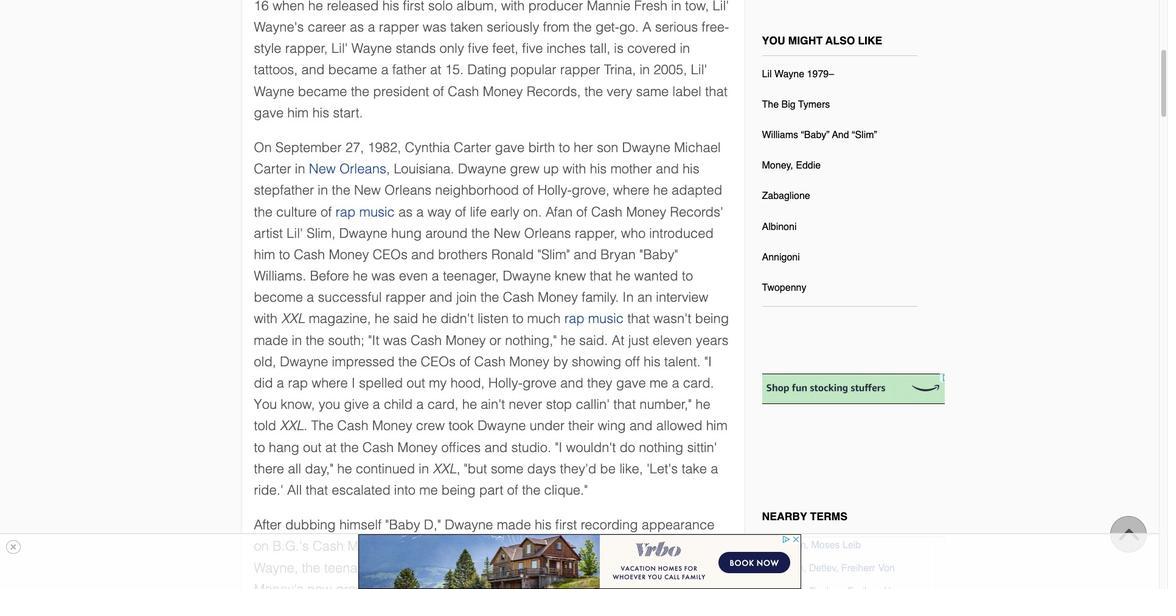 Task type: describe. For each thing, give the bounding box(es) containing it.
an
[[638, 290, 653, 305]]

card.
[[683, 376, 714, 391]]

money down the 'child'
[[372, 418, 413, 434]]

dubbing
[[285, 517, 336, 533]]

cash up continued
[[363, 440, 394, 455]]

some
[[491, 461, 524, 476]]

michael
[[674, 140, 721, 155]]

now
[[552, 539, 577, 554]]

their inside ". the cash money crew took dwayne under their wing and allowed him to hang out at the cash money offices and studio. "i wouldn't do nothing sittin' there all day," he continued in"
[[569, 418, 594, 434]]

offices
[[442, 440, 481, 455]]

like
[[858, 34, 883, 47]]

holly- inside "that wasn't being made in the south; "it was cash money or nothing," he said. at just eleven years old, dwayne impressed the ceos of cash money by showing off his talent. "i did a rap where i spelled out my hood, holly-grove and they gave me a card. you know, you give a child a card, he ain't never stop callin' that number," he told"
[[489, 376, 523, 391]]

money down nothing,"
[[509, 354, 550, 369]]

september
[[276, 140, 342, 155]]

young
[[485, 582, 522, 589]]

1997,
[[515, 539, 548, 554]]

2 vertical spatial xxl
[[433, 461, 457, 476]]

you might also like
[[762, 34, 883, 47]]

to right listen
[[512, 311, 524, 327]]

"baby"
[[801, 130, 830, 141]]

and up do
[[630, 418, 653, 434]]

rap music
[[336, 204, 395, 219]]

1 horizontal spatial carter
[[454, 140, 491, 155]]

27,
[[346, 140, 364, 155]]

money down crew
[[398, 440, 438, 455]]

the down new orleans
[[332, 183, 351, 198]]

gave inside on september 27, 1982, cynthia carter gave birth to her son dwayne michael carter in
[[495, 140, 525, 155]]

a right as
[[417, 204, 424, 219]]

that inside , "but some days they'd be like, 'let's take a ride.' all that escalated into me being part of the clique."
[[306, 483, 328, 498]]

dwayne inside "that wasn't being made in the south; "it was cash money or nothing," he said. at just eleven years old, dwayne impressed the ceos of cash money by showing off his talent. "i did a rap where i spelled out my hood, holly-grove and they gave me a card. you know, you give a child a card, he ain't never stop callin' that number," he told"
[[280, 354, 328, 369]]

stepfather
[[254, 183, 314, 198]]

"slim"
[[538, 247, 570, 262]]

before
[[310, 268, 349, 284]]

money, eddie
[[762, 160, 821, 171]]

a down before
[[307, 290, 314, 305]]

liliencron,
[[762, 563, 807, 574]]

money's
[[254, 582, 304, 589]]

he down card.
[[696, 397, 711, 412]]

orleans inside , louisiana. dwayne grew up with his mother and his stepfather in the new orleans neighborhood of holly-grove, where he adapted the culture of
[[385, 183, 432, 198]]

in inside on september 27, 1982, cynthia carter gave birth to her son dwayne michael carter in
[[295, 161, 305, 177]]

cash down or
[[474, 354, 506, 369]]

him inside ". the cash money crew took dwayne under their wing and allowed him to hang out at the cash money offices and studio. "i wouldn't do nothing sittin' there all day," he continued in"
[[706, 418, 728, 434]]

of right "afan"
[[577, 204, 588, 219]]

the inside ". the cash money crew took dwayne under their wing and allowed him to hang out at the cash money offices and studio. "i wouldn't do nothing sittin' there all day," he continued in"
[[340, 440, 359, 455]]

lil wayne 1979–
[[762, 69, 835, 80]]

he down bryan
[[616, 268, 631, 284]]

a down talent.
[[672, 376, 680, 391]]

child
[[384, 397, 413, 412]]

the inside , "but some days they'd be like, 'let's take a ride.' all that escalated into me being part of the clique."
[[522, 483, 541, 498]]

introduced
[[650, 226, 714, 241]]

dwayne inside on september 27, 1982, cynthia carter gave birth to her son dwayne michael carter in
[[622, 140, 671, 155]]

lilienblum, moses leib link
[[762, 536, 861, 551]]

new inside the as a way of life early on. afan of cash money records' artist lil' slim, dwayne hung around the new orleans rapper, who introduced him to cash money ceos and brothers ronald "slim" and bryan "baby" williams. before he was even a teenager, dwayne knew that he wanted to become a successful rapper and join the cash money family. in an interview with
[[494, 226, 521, 241]]

artist
[[254, 226, 283, 241]]

was inside "that wasn't being made in the south; "it was cash money or nothing," he said. at just eleven years old, dwayne impressed the ceos of cash money by showing off his talent. "i did a rap where i spelled out my hood, holly-grove and they gave me a card. you know, you give a child a card, he ain't never stop callin' that number," he told"
[[383, 333, 407, 348]]

boys.
[[422, 582, 455, 589]]

. for in
[[493, 539, 496, 554]]

williams "baby" and "slim"
[[762, 130, 878, 141]]

cash up listen
[[503, 290, 534, 305]]

the big tymers
[[762, 99, 830, 110]]

there
[[254, 461, 284, 476]]

a right give
[[373, 397, 380, 412]]

b.g.'s
[[273, 539, 309, 554]]

joined
[[382, 560, 418, 575]]

cash down slim,
[[294, 247, 325, 262]]

that wasn't being made in the south; "it was cash money or nothing," he said. at just eleven years old, dwayne impressed the ceos of cash money by showing off his talent. "i did a rap where i spelled out my hood, holly-grove and they gave me a card. you know, you give a child a card, he ain't never stop callin' that number," he told
[[254, 311, 729, 434]]

life
[[470, 204, 487, 219]]

1 horizontal spatial you
[[762, 34, 786, 47]]

records'
[[670, 204, 724, 219]]

impressed
[[332, 354, 395, 369]]

moses
[[812, 540, 840, 551]]

of inside , "but some days they'd be like, 'let's take a ride.' all that escalated into me being part of the clique."
[[507, 483, 518, 498]]

with inside the as a way of life early on. afan of cash money records' artist lil' slim, dwayne hung around the new orleans rapper, who introduced him to cash money ceos and brothers ronald "slim" and bryan "baby" williams. before he was even a teenager, dwayne knew that he wanted to become a successful rapper and join the cash money family. in an interview with
[[254, 311, 278, 327]]

culture
[[276, 204, 317, 219]]

cash up rapper,
[[591, 204, 623, 219]]

join
[[456, 290, 477, 305]]

0 vertical spatial new
[[309, 161, 336, 177]]

new orleans link
[[309, 161, 386, 177]]

to up 'williams.'
[[279, 247, 290, 262]]

xxl magazine, he said he didn't listen to much rap music
[[281, 311, 624, 327]]

"baby
[[385, 517, 420, 533]]

zabaglione
[[762, 191, 811, 202]]

he up successful
[[353, 268, 368, 284]]

hang
[[269, 440, 299, 455]]

von
[[879, 563, 895, 574]]

hung
[[391, 226, 422, 241]]

you
[[319, 397, 340, 412]]

album
[[392, 539, 429, 554]]

and down rapper,
[[574, 247, 597, 262]]

rap inside "that wasn't being made in the south; "it was cash money or nothing," he said. at just eleven years old, dwayne impressed the ceos of cash money by showing off his talent. "i did a rap where i spelled out my hood, holly-grove and they gave me a card. you know, you give a child a card, he ain't never stop callin' that number," he told"
[[288, 376, 308, 391]]

story
[[462, 539, 493, 554]]

by
[[553, 354, 568, 369]]

debut,
[[653, 582, 692, 589]]

hot
[[397, 582, 418, 589]]

. the cash money crew took dwayne under their wing and allowed him to hang out at the cash money offices and studio. "i wouldn't do nothing sittin' there all day," he continued in
[[254, 418, 728, 476]]

to up interview on the right of page
[[682, 268, 693, 284]]

he inside , louisiana. dwayne grew up with his mother and his stepfather in the new orleans neighborhood of holly-grove, where he adapted the culture of
[[653, 183, 668, 198]]

wasn't
[[654, 311, 692, 327]]

new orleans
[[309, 161, 386, 177]]

birth
[[529, 140, 555, 155]]

day,"
[[305, 461, 334, 476]]

1 vertical spatial xxl
[[280, 418, 304, 434]]

as a way of life early on. afan of cash money records' artist lil' slim, dwayne hung around the new orleans rapper, who introduced him to cash money ceos and brothers ronald "slim" and bryan "baby" williams. before he was even a teenager, dwayne knew that he wanted to become a successful rapper and join the cash money family. in an interview with
[[254, 204, 724, 327]]

lil
[[762, 69, 772, 80]]

him inside the as a way of life early on. afan of cash money records' artist lil' slim, dwayne hung around the new orleans rapper, who introduced him to cash money ceos and brothers ronald "slim" and bryan "baby" williams. before he was even a teenager, dwayne knew that he wanted to become a successful rapper and join the cash money family. in an interview with
[[254, 247, 275, 262]]

money up before
[[329, 247, 369, 262]]

of down grew
[[523, 183, 534, 198]]

, for louisiana.
[[386, 161, 390, 177]]

nothing
[[639, 440, 684, 455]]

wayne,
[[254, 560, 298, 575]]

"i inside ". the cash money crew took dwayne under their wing and allowed him to hang out at the cash money offices and studio. "i wouldn't do nothing sittin' there all day," he continued in"
[[555, 440, 563, 455]]

i
[[352, 376, 355, 391]]

become
[[254, 290, 303, 305]]

dwayne down ronald
[[503, 268, 551, 284]]

orleans inside the as a way of life early on. afan of cash money records' artist lil' slim, dwayne hung around the new orleans rapper, who introduced him to cash money ceos and brothers ronald "slim" and bryan "baby" williams. before he was even a teenager, dwayne knew that he wanted to become a successful rapper and join the cash money family. in an interview with
[[524, 226, 571, 241]]

ride.'
[[254, 483, 284, 498]]

ceos inside "that wasn't being made in the south; "it was cash money or nothing," he said. at just eleven years old, dwayne impressed the ceos of cash money by showing off his talent. "i did a rap where i spelled out my hood, holly-grove and they gave me a card. you know, you give a child a card, he ain't never stop callin' that number," he told"
[[421, 354, 456, 369]]

lilienblum, moses leib
[[762, 540, 861, 551]]

that up just
[[628, 311, 650, 327]]

1979–
[[807, 69, 835, 80]]

the down 'life'
[[472, 226, 490, 241]]

his up adapted
[[683, 161, 700, 177]]

gave inside "that wasn't being made in the south; "it was cash money or nothing," he said. at just eleven years old, dwayne impressed the ceos of cash money by showing off his talent. "i did a rap where i spelled out my hood, holly-grove and they gave me a card. you know, you give a child a card, he ain't never stop callin' that number," he told"
[[616, 376, 646, 391]]

in inside . in 1997, now calling himself lil' wayne, the teenager joined fellow rappers juvenile, turk, and b.g. in cash money's new group the hot boys. the young troupe released their debut,
[[500, 539, 511, 554]]

a right even at the left of the page
[[432, 268, 439, 284]]

and up xxl magazine, he said he didn't listen to much rap music
[[430, 290, 453, 305]]

like,
[[620, 461, 643, 476]]

2 horizontal spatial the
[[762, 99, 779, 110]]

group
[[336, 582, 371, 589]]

in inside the as a way of life early on. afan of cash money records' artist lil' slim, dwayne hung around the new orleans rapper, who introduced him to cash money ceos and brothers ronald "slim" and bryan "baby" williams. before he was even a teenager, dwayne knew that he wanted to become a successful rapper and join the cash money family. in an interview with
[[623, 290, 634, 305]]

, "but some days they'd be like, 'let's take a ride.' all that escalated into me being part of the clique."
[[254, 461, 718, 498]]

0 vertical spatial advertisement region
[[756, 374, 951, 404]]

0 horizontal spatial carter
[[254, 161, 291, 177]]

after
[[254, 517, 282, 533]]

number,"
[[640, 397, 692, 412]]

in inside ". the cash money crew took dwayne under their wing and allowed him to hang out at the cash money offices and studio. "i wouldn't do nothing sittin' there all day," he continued in"
[[419, 461, 429, 476]]

and up even at the left of the page
[[411, 247, 435, 262]]

the up listen
[[481, 290, 499, 305]]

1 vertical spatial advertisement region
[[358, 534, 801, 589]]

eddie
[[796, 160, 821, 171]]

grew
[[510, 161, 540, 177]]

appearance
[[642, 517, 715, 533]]

his up grove, in the top of the page
[[590, 161, 607, 177]]

made inside "that wasn't being made in the south; "it was cash money or nothing," he said. at just eleven years old, dwayne impressed the ceos of cash money by showing off his talent. "i did a rap where i spelled out my hood, holly-grove and they gave me a card. you know, you give a child a card, he ain't never stop callin' that number," he told"
[[254, 333, 288, 348]]

afan
[[546, 204, 573, 219]]



Task type: vqa. For each thing, say whether or not it's contained in the screenshot.
push
no



Task type: locate. For each thing, give the bounding box(es) containing it.
0 vertical spatial their
[[569, 418, 594, 434]]

1 horizontal spatial music
[[588, 311, 624, 327]]

ceos down 'hung'
[[373, 247, 408, 262]]

part
[[479, 483, 504, 498]]

didn't
[[441, 311, 474, 327]]

was inside the as a way of life early on. afan of cash money records' artist lil' slim, dwayne hung around the new orleans rapper, who introduced him to cash money ceos and brothers ronald "slim" and bryan "baby" williams. before he was even a teenager, dwayne knew that he wanted to become a successful rapper and join the cash money family. in an interview with
[[372, 268, 395, 284]]

with down become
[[254, 311, 278, 327]]

sittin'
[[687, 440, 717, 455]]

"it
[[368, 333, 380, 348]]

0 vertical spatial carter
[[454, 140, 491, 155]]

and left "slim"
[[832, 130, 849, 141]]

teenager
[[324, 560, 378, 575]]

rap up said. in the bottom of the page
[[565, 311, 585, 327]]

1 horizontal spatial me
[[650, 376, 668, 391]]

off
[[625, 354, 640, 369]]

recording
[[581, 517, 638, 533]]

of
[[523, 183, 534, 198], [321, 204, 332, 219], [455, 204, 466, 219], [577, 204, 588, 219], [460, 354, 471, 369], [507, 483, 518, 498]]

way
[[428, 204, 451, 219]]

gave up grew
[[495, 140, 525, 155]]

their inside . in 1997, now calling himself lil' wayne, the teenager joined fellow rappers juvenile, turk, and b.g. in cash money's new group the hot boys. the young troupe released their debut,
[[624, 582, 650, 589]]

d,"
[[424, 517, 441, 533]]

1 vertical spatial "i
[[555, 440, 563, 455]]

in inside , louisiana. dwayne grew up with his mother and his stepfather in the new orleans neighborhood of holly-grove, where he adapted the culture of
[[318, 183, 328, 198]]

0 vertical spatial with
[[563, 161, 586, 177]]

that
[[590, 268, 612, 284], [628, 311, 650, 327], [614, 397, 636, 412], [306, 483, 328, 498]]

0 horizontal spatial the
[[311, 418, 334, 434]]

in
[[623, 290, 634, 305], [500, 539, 511, 554]]

out inside ". the cash money crew took dwayne under their wing and allowed him to hang out at the cash money offices and studio. "i wouldn't do nothing sittin' there all day," he continued in"
[[303, 440, 322, 455]]

1 horizontal spatial holly-
[[538, 183, 572, 198]]

, down 1982,
[[386, 161, 390, 177]]

2 vertical spatial rap
[[288, 376, 308, 391]]

in inside "that wasn't being made in the south; "it was cash money or nothing," he said. at just eleven years old, dwayne impressed the ceos of cash money by showing off his talent. "i did a rap where i spelled out my hood, holly-grove and they gave me a card. you know, you give a child a card, he ain't never stop callin' that number," he told"
[[292, 333, 302, 348]]

0 vertical spatial ,
[[386, 161, 390, 177]]

successful
[[318, 290, 382, 305]]

orleans up as
[[385, 183, 432, 198]]

1 horizontal spatial new
[[354, 183, 381, 198]]

of up slim,
[[321, 204, 332, 219]]

0 vertical spatial rap
[[336, 204, 356, 219]]

me right into
[[419, 483, 438, 498]]

0 horizontal spatial being
[[442, 483, 476, 498]]

money up who
[[626, 204, 667, 219]]

0 vertical spatial made
[[254, 333, 288, 348]]

early
[[491, 204, 520, 219]]

0 vertical spatial gave
[[495, 140, 525, 155]]

1 vertical spatial rap music link
[[565, 311, 624, 327]]

he right said
[[422, 311, 437, 327]]

with inside , louisiana. dwayne grew up with his mother and his stepfather in the new orleans neighborhood of holly-grove, where he adapted the culture of
[[563, 161, 586, 177]]

0 horizontal spatial lil'
[[287, 226, 303, 241]]

detlev,
[[809, 563, 839, 574]]

0 vertical spatial music
[[359, 204, 395, 219]]

lil' inside . in 1997, now calling himself lil' wayne, the teenager joined fellow rappers juvenile, turk, and b.g. in cash money's new group the hot boys. the young troupe released their debut,
[[669, 539, 686, 554]]

0 horizontal spatial ceos
[[373, 247, 408, 262]]

1 vertical spatial with
[[254, 311, 278, 327]]

0 vertical spatial where
[[613, 183, 650, 198]]

in left an
[[623, 290, 634, 305]]

the
[[332, 183, 351, 198], [254, 204, 273, 219], [472, 226, 490, 241], [481, 290, 499, 305], [306, 333, 324, 348], [399, 354, 417, 369], [340, 440, 359, 455], [522, 483, 541, 498], [302, 560, 320, 575], [375, 582, 394, 589]]

1 horizontal spatial the
[[459, 582, 481, 589]]

2 horizontal spatial rap
[[565, 311, 585, 327]]

1 horizontal spatial him
[[706, 418, 728, 434]]

you inside "that wasn't being made in the south; "it was cash money or nothing," he said. at just eleven years old, dwayne impressed the ceos of cash money by showing off his talent. "i did a rap where i spelled out my hood, holly-grove and they gave me a card. you know, you give a child a card, he ain't never stop callin' that number," he told"
[[254, 397, 277, 412]]

0 horizontal spatial new
[[309, 161, 336, 177]]

to down told on the left of the page
[[254, 440, 265, 455]]

big
[[782, 99, 796, 110]]

1 horizontal spatial ,
[[457, 461, 460, 476]]

"i down under
[[555, 440, 563, 455]]

1 horizontal spatial rap music link
[[565, 311, 624, 327]]

. inside . in 1997, now calling himself lil' wayne, the teenager joined fellow rappers juvenile, turk, and b.g. in cash money's new group the hot boys. the young troupe released their debut,
[[493, 539, 496, 554]]

lilienblum,
[[762, 540, 809, 551]]

holly- inside , louisiana. dwayne grew up with his mother and his stepfather in the new orleans neighborhood of holly-grove, where he adapted the culture of
[[538, 183, 572, 198]]

rappers
[[459, 560, 506, 575]]

the left big
[[762, 99, 779, 110]]

music down family.
[[588, 311, 624, 327]]

1 vertical spatial rap
[[565, 311, 585, 327]]

0 horizontal spatial rap
[[288, 376, 308, 391]]

days
[[527, 461, 556, 476]]

of left 'life'
[[455, 204, 466, 219]]

, left the "but
[[457, 461, 460, 476]]

his inside "that wasn't being made in the south; "it was cash money or nothing," he said. at just eleven years old, dwayne impressed the ceos of cash money by showing off his talent. "i did a rap where i spelled out my hood, holly-grove and they gave me a card. you know, you give a child a card, he ain't never stop callin' that number," he told"
[[644, 354, 661, 369]]

never
[[509, 397, 543, 412]]

1 horizontal spatial "i
[[705, 354, 712, 369]]

2 vertical spatial orleans
[[524, 226, 571, 241]]

1 vertical spatial was
[[383, 333, 407, 348]]

1 vertical spatial carter
[[254, 161, 291, 177]]

dwayne inside ". the cash money crew took dwayne under their wing and allowed him to hang out at the cash money offices and studio. "i wouldn't do nothing sittin' there all day," he continued in"
[[478, 418, 526, 434]]

teenager,
[[443, 268, 499, 284]]

in down become
[[292, 333, 302, 348]]

out left at in the left of the page
[[303, 440, 322, 455]]

.
[[304, 418, 308, 434], [493, 539, 496, 554]]

1 horizontal spatial .
[[493, 539, 496, 554]]

and inside , louisiana. dwayne grew up with his mother and his stepfather in the new orleans neighborhood of holly-grove, where he adapted the culture of
[[656, 161, 679, 177]]

where inside "that wasn't being made in the south; "it was cash money or nothing," he said. at just eleven years old, dwayne impressed the ceos of cash money by showing off his talent. "i did a rap where i spelled out my hood, holly-grove and they gave me a card. you know, you give a child a card, he ain't never stop callin' that number," he told"
[[312, 376, 348, 391]]

allowed
[[657, 418, 703, 434]]

ronald
[[492, 247, 534, 262]]

0 horizontal spatial holly-
[[489, 376, 523, 391]]

, louisiana. dwayne grew up with his mother and his stepfather in the new orleans neighborhood of holly-grove, where he adapted the culture of
[[254, 161, 723, 219]]

dwayne inside after dubbing himself "baby d," dwayne made his first recording appearance on b.g.'s cash money album
[[445, 517, 493, 533]]

0 horizontal spatial me
[[419, 483, 438, 498]]

1 vertical spatial music
[[588, 311, 624, 327]]

0 horizontal spatial himself
[[340, 517, 382, 533]]

cynthia
[[405, 140, 450, 155]]

crew
[[416, 418, 445, 434]]

knew
[[555, 268, 586, 284]]

in down september
[[295, 161, 305, 177]]

magazine,
[[309, 311, 371, 327]]

1 vertical spatial where
[[312, 376, 348, 391]]

orleans
[[340, 161, 386, 177], [385, 183, 432, 198], [524, 226, 571, 241]]

me up number,"
[[650, 376, 668, 391]]

xxl down the offices
[[433, 461, 457, 476]]

out inside "that wasn't being made in the south; "it was cash money or nothing," he said. at just eleven years old, dwayne impressed the ceos of cash money by showing off his talent. "i did a rap where i spelled out my hood, holly-grove and they gave me a card. you know, you give a child a card, he ain't never stop callin' that number," he told"
[[407, 376, 425, 391]]

their down b.g.
[[624, 582, 650, 589]]

he right day,"
[[337, 461, 352, 476]]

ceos inside the as a way of life early on. afan of cash money records' artist lil' slim, dwayne hung around the new orleans rapper, who introduced him to cash money ceos and brothers ronald "slim" and bryan "baby" williams. before he was even a teenager, dwayne knew that he wanted to become a successful rapper and join the cash money family. in an interview with
[[373, 247, 408, 262]]

1 horizontal spatial gave
[[616, 376, 646, 391]]

a inside , "but some days they'd be like, 'let's take a ride.' all that escalated into me being part of the clique."
[[711, 461, 718, 476]]

2 horizontal spatial new
[[494, 226, 521, 241]]

"i inside "that wasn't being made in the south; "it was cash money or nothing," he said. at just eleven years old, dwayne impressed the ceos of cash money by showing off his talent. "i did a rap where i spelled out my hood, holly-grove and they gave me a card. you know, you give a child a card, he ain't never stop callin' that number," he told"
[[705, 354, 712, 369]]

1 horizontal spatial himself
[[623, 539, 666, 554]]

annigoni link
[[762, 247, 800, 273]]

him down artist
[[254, 247, 275, 262]]

williams "baby" and "slim" link
[[762, 125, 878, 150]]

they
[[587, 376, 613, 391]]

1 vertical spatial gave
[[616, 376, 646, 391]]

me
[[650, 376, 668, 391], [419, 483, 438, 498]]

cash down said
[[411, 333, 442, 348]]

himself
[[340, 517, 382, 533], [623, 539, 666, 554]]

music left as
[[359, 204, 395, 219]]

rap music link left as
[[336, 204, 395, 219]]

. in 1997, now calling himself lil' wayne, the teenager joined fellow rappers juvenile, turk, and b.g. in cash money's new group the hot boys. the young troupe released their debut,
[[254, 539, 701, 589]]

money inside after dubbing himself "baby d," dwayne made his first recording appearance on b.g.'s cash money album
[[348, 539, 388, 554]]

that up wing
[[614, 397, 636, 412]]

0 vertical spatial was
[[372, 268, 395, 284]]

1 vertical spatial him
[[706, 418, 728, 434]]

0 vertical spatial orleans
[[340, 161, 386, 177]]

0 vertical spatial you
[[762, 34, 786, 47]]

. inside ". the cash money crew took dwayne under their wing and allowed him to hang out at the cash money offices and studio. "i wouldn't do nothing sittin' there all day," he continued in"
[[304, 418, 308, 434]]

made inside after dubbing himself "baby d," dwayne made his first recording appearance on b.g.'s cash money album
[[497, 517, 531, 533]]

rap up know,
[[288, 376, 308, 391]]

freiherr
[[842, 563, 876, 574]]

his left first
[[535, 517, 552, 533]]

1 horizontal spatial lil'
[[669, 539, 686, 554]]

"baby"
[[640, 247, 678, 262]]

himself inside . in 1997, now calling himself lil' wayne, the teenager joined fellow rappers juvenile, turk, and b.g. in cash money's new group the hot boys. the young troupe released their debut,
[[623, 539, 666, 554]]

louisiana.
[[394, 161, 454, 177]]

0 horizontal spatial out
[[303, 440, 322, 455]]

money down the knew
[[538, 290, 578, 305]]

dwayne right old,
[[280, 354, 328, 369]]

new inside , louisiana. dwayne grew up with his mother and his stepfather in the new orleans neighborhood of holly-grove, where he adapted the culture of
[[354, 183, 381, 198]]

dwayne up mother
[[622, 140, 671, 155]]

nearby terms
[[762, 510, 848, 523]]

annigoni
[[762, 252, 800, 263]]

on.
[[523, 204, 542, 219]]

1 vertical spatial new
[[354, 183, 381, 198]]

1 vertical spatial ,
[[457, 461, 460, 476]]

around
[[426, 226, 468, 241]]

of up the hood,
[[460, 354, 471, 369]]

and inside "that wasn't being made in the south; "it was cash money or nothing," he said. at just eleven years old, dwayne impressed the ceos of cash money by showing off his talent. "i did a rap where i spelled out my hood, holly-grove and they gave me a card. you know, you give a child a card, he ain't never stop callin' that number," he told"
[[561, 376, 584, 391]]

lil'
[[287, 226, 303, 241], [669, 539, 686, 554]]

1 horizontal spatial in
[[623, 290, 634, 305]]

the up artist
[[254, 204, 273, 219]]

old,
[[254, 354, 276, 369]]

1 horizontal spatial rap
[[336, 204, 356, 219]]

ceos up my
[[421, 354, 456, 369]]

0 vertical spatial xxl
[[281, 311, 305, 327]]

0 horizontal spatial him
[[254, 247, 275, 262]]

, for "but
[[457, 461, 460, 476]]

0 horizontal spatial rap music link
[[336, 204, 395, 219]]

that down day,"
[[306, 483, 328, 498]]

0 horizontal spatial .
[[304, 418, 308, 434]]

gave
[[495, 140, 525, 155], [616, 376, 646, 391]]

1 vertical spatial holly-
[[489, 376, 523, 391]]

1 horizontal spatial ceos
[[421, 354, 456, 369]]

new up rap music
[[354, 183, 381, 198]]

1 vertical spatial .
[[493, 539, 496, 554]]

0 horizontal spatial "i
[[555, 440, 563, 455]]

the
[[762, 99, 779, 110], [311, 418, 334, 434], [459, 582, 481, 589]]

true
[[433, 539, 458, 554]]

be
[[600, 461, 616, 476]]

him up sittin'
[[706, 418, 728, 434]]

1 vertical spatial their
[[624, 582, 650, 589]]

dwayne down rap music
[[339, 226, 388, 241]]

the left south;
[[306, 333, 324, 348]]

2 vertical spatial new
[[494, 226, 521, 241]]

he up "it
[[375, 311, 390, 327]]

1 vertical spatial made
[[497, 517, 531, 533]]

money up teenager
[[348, 539, 388, 554]]

south;
[[328, 333, 365, 348]]

"i down years on the right bottom of the page
[[705, 354, 712, 369]]

williams
[[762, 130, 799, 141]]

grove,
[[572, 183, 610, 198]]

and
[[832, 130, 849, 141], [656, 161, 679, 177], [411, 247, 435, 262], [574, 247, 597, 262], [430, 290, 453, 305], [561, 376, 584, 391], [630, 418, 653, 434], [485, 440, 508, 455], [599, 560, 622, 575]]

and inside . in 1997, now calling himself lil' wayne, the teenager joined fellow rappers juvenile, turk, and b.g. in cash money's new group the hot boys. the young troupe released their debut,
[[599, 560, 622, 575]]

1 horizontal spatial being
[[695, 311, 729, 327]]

. for the
[[304, 418, 308, 434]]

the down joined in the bottom of the page
[[375, 582, 394, 589]]

and right mother
[[656, 161, 679, 177]]

of inside "that wasn't being made in the south; "it was cash money or nothing," he said. at just eleven years old, dwayne impressed the ceos of cash money by showing off his talent. "i did a rap where i spelled out my hood, holly-grove and they gave me a card. you know, you give a child a card, he ain't never stop callin' that number," he told"
[[460, 354, 471, 369]]

the up new
[[302, 560, 320, 575]]

a right the 'child'
[[416, 397, 424, 412]]

0 vertical spatial in
[[623, 290, 634, 305]]

0 horizontal spatial made
[[254, 333, 288, 348]]

himself up b.g.
[[623, 539, 666, 554]]

advertisement region
[[756, 374, 951, 404], [358, 534, 801, 589]]

in up debut,
[[656, 560, 666, 575]]

stop
[[546, 397, 572, 412]]

you left might
[[762, 34, 786, 47]]

where inside , louisiana. dwayne grew up with his mother and his stepfather in the new orleans neighborhood of holly-grove, where he adapted the culture of
[[613, 183, 650, 198]]

new
[[308, 582, 332, 589]]

being inside "that wasn't being made in the south; "it was cash money or nothing," he said. at just eleven years old, dwayne impressed the ceos of cash money by showing off his talent. "i did a rap where i spelled out my hood, holly-grove and they gave me a card. you know, you give a child a card, he ain't never stop callin' that number," he told"
[[695, 311, 729, 327]]

in inside . in 1997, now calling himself lil' wayne, the teenager joined fellow rappers juvenile, turk, and b.g. in cash money's new group the hot boys. the young troupe released their debut,
[[656, 560, 666, 575]]

calling
[[580, 539, 620, 554]]

a right 'take'
[[711, 461, 718, 476]]

himself inside after dubbing himself "baby d," dwayne made his first recording appearance on b.g.'s cash money album
[[340, 517, 382, 533]]

wouldn't
[[566, 440, 616, 455]]

and down by
[[561, 376, 584, 391]]

spelled
[[359, 376, 403, 391]]

was left even at the left of the page
[[372, 268, 395, 284]]

said.
[[579, 333, 608, 348]]

0 vertical spatial him
[[254, 247, 275, 262]]

0 horizontal spatial ,
[[386, 161, 390, 177]]

1 horizontal spatial made
[[497, 517, 531, 533]]

dwayne down ain't
[[478, 418, 526, 434]]

after dubbing himself "baby d," dwayne made his first recording appearance on b.g.'s cash money album
[[254, 517, 715, 554]]

0 vertical spatial himself
[[340, 517, 382, 533]]

cash down give
[[337, 418, 369, 434]]

his inside after dubbing himself "baby d," dwayne made his first recording appearance on b.g.'s cash money album
[[535, 517, 552, 533]]

the inside . in 1997, now calling himself lil' wayne, the teenager joined fellow rappers juvenile, turk, and b.g. in cash money's new group the hot boys. the young troupe released their debut,
[[459, 582, 481, 589]]

told
[[254, 418, 276, 434]]

0 horizontal spatial music
[[359, 204, 395, 219]]

much
[[527, 311, 561, 327]]

1 horizontal spatial their
[[624, 582, 650, 589]]

0 horizontal spatial you
[[254, 397, 277, 412]]

money down the "didn't"
[[446, 333, 486, 348]]

my
[[429, 376, 447, 391]]

0 vertical spatial ceos
[[373, 247, 408, 262]]

interview
[[656, 290, 709, 305]]

0 horizontal spatial their
[[569, 418, 594, 434]]

took
[[449, 418, 474, 434]]

years
[[696, 333, 729, 348]]

1982,
[[368, 140, 401, 155]]

being inside , "but some days they'd be like, 'let's take a ride.' all that escalated into me being part of the clique."
[[442, 483, 476, 498]]

1 vertical spatial ceos
[[421, 354, 456, 369]]

carter up neighborhood
[[454, 140, 491, 155]]

and up some
[[485, 440, 508, 455]]

,
[[386, 161, 390, 177], [457, 461, 460, 476]]

0 vertical spatial "i
[[705, 354, 712, 369]]

1 horizontal spatial where
[[613, 183, 650, 198]]

0 horizontal spatial gave
[[495, 140, 525, 155]]

rap music link
[[336, 204, 395, 219], [565, 311, 624, 327]]

on
[[254, 539, 269, 554]]

the down days
[[522, 483, 541, 498]]

he up by
[[561, 333, 576, 348]]

that inside the as a way of life early on. afan of cash money records' artist lil' slim, dwayne hung around the new orleans rapper, who introduced him to cash money ceos and brothers ronald "slim" and bryan "baby" williams. before he was even a teenager, dwayne knew that he wanted to become a successful rapper and join the cash money family. in an interview with
[[590, 268, 612, 284]]

1 vertical spatial out
[[303, 440, 322, 455]]

holly- up ain't
[[489, 376, 523, 391]]

carter down the on
[[254, 161, 291, 177]]

0 vertical spatial .
[[304, 418, 308, 434]]

0 vertical spatial me
[[650, 376, 668, 391]]

or
[[490, 333, 502, 348]]

to left her
[[559, 140, 570, 155]]

1 vertical spatial the
[[311, 418, 334, 434]]

as
[[399, 204, 413, 219]]

and down calling
[[599, 560, 622, 575]]

the up spelled
[[399, 354, 417, 369]]

the inside ". the cash money crew took dwayne under their wing and allowed him to hang out at the cash money offices and studio. "i wouldn't do nothing sittin' there all day," he continued in"
[[311, 418, 334, 434]]

lil' inside the as a way of life early on. afan of cash money records' artist lil' slim, dwayne hung around the new orleans rapper, who introduced him to cash money ceos and brothers ronald "slim" and bryan "baby" williams. before he was even a teenager, dwayne knew that he wanted to become a successful rapper and join the cash money family. in an interview with
[[287, 226, 303, 241]]

1 vertical spatial you
[[254, 397, 277, 412]]

, inside , "but some days they'd be like, 'let's take a ride.' all that escalated into me being part of the clique."
[[457, 461, 460, 476]]

the right at in the left of the page
[[340, 440, 359, 455]]

he inside ". the cash money crew took dwayne under their wing and allowed him to hang out at the cash money offices and studio. "i wouldn't do nothing sittin' there all day," he continued in"
[[337, 461, 352, 476]]

in left 1997,
[[500, 539, 511, 554]]

ceos
[[373, 247, 408, 262], [421, 354, 456, 369]]

to inside on september 27, 1982, cynthia carter gave birth to her son dwayne michael carter in
[[559, 140, 570, 155]]

1 vertical spatial me
[[419, 483, 438, 498]]

0 vertical spatial holly-
[[538, 183, 572, 198]]

her
[[574, 140, 593, 155]]

callin'
[[576, 397, 610, 412]]

juvenile,
[[510, 560, 563, 575]]

, inside , louisiana. dwayne grew up with his mother and his stepfather in the new orleans neighborhood of holly-grove, where he adapted the culture of
[[386, 161, 390, 177]]

dwayne inside , louisiana. dwayne grew up with his mother and his stepfather in the new orleans neighborhood of holly-grove, where he adapted the culture of
[[458, 161, 507, 177]]

me inside "that wasn't being made in the south; "it was cash money or nothing," he said. at just eleven years old, dwayne impressed the ceos of cash money by showing off his talent. "i did a rap where i spelled out my hood, holly-grove and they gave me a card. you know, you give a child a card, he ain't never stop callin' that number," he told"
[[650, 376, 668, 391]]

the down rappers
[[459, 582, 481, 589]]

brothers
[[438, 247, 488, 262]]

me inside , "but some days they'd be like, 'let's take a ride.' all that escalated into me being part of the clique."
[[419, 483, 438, 498]]

he down the hood,
[[462, 397, 477, 412]]

orleans down 27,
[[340, 161, 386, 177]]

did
[[254, 376, 273, 391]]

cash inside . in 1997, now calling himself lil' wayne, the teenager joined fellow rappers juvenile, turk, and b.g. in cash money's new group the hot boys. the young troupe released their debut,
[[670, 560, 701, 575]]

1 vertical spatial himself
[[623, 539, 666, 554]]

0 vertical spatial out
[[407, 376, 425, 391]]

with down her
[[563, 161, 586, 177]]

1 horizontal spatial with
[[563, 161, 586, 177]]

orleans up "slim"
[[524, 226, 571, 241]]

holly- down 'up' at the top of page
[[538, 183, 572, 198]]

being up years on the right bottom of the page
[[695, 311, 729, 327]]

cash up debut,
[[670, 560, 701, 575]]

1 vertical spatial being
[[442, 483, 476, 498]]

do
[[620, 440, 636, 455]]

made up 1997,
[[497, 517, 531, 533]]

of right part
[[507, 483, 518, 498]]

to inside ". the cash money crew took dwayne under their wing and allowed him to hang out at the cash money offices and studio. "i wouldn't do nothing sittin' there all day," he continued in"
[[254, 440, 265, 455]]

1 vertical spatial orleans
[[385, 183, 432, 198]]

cash inside after dubbing himself "baby d," dwayne made his first recording appearance on b.g.'s cash money album
[[313, 539, 344, 554]]

a right did
[[277, 376, 284, 391]]

where up you
[[312, 376, 348, 391]]



